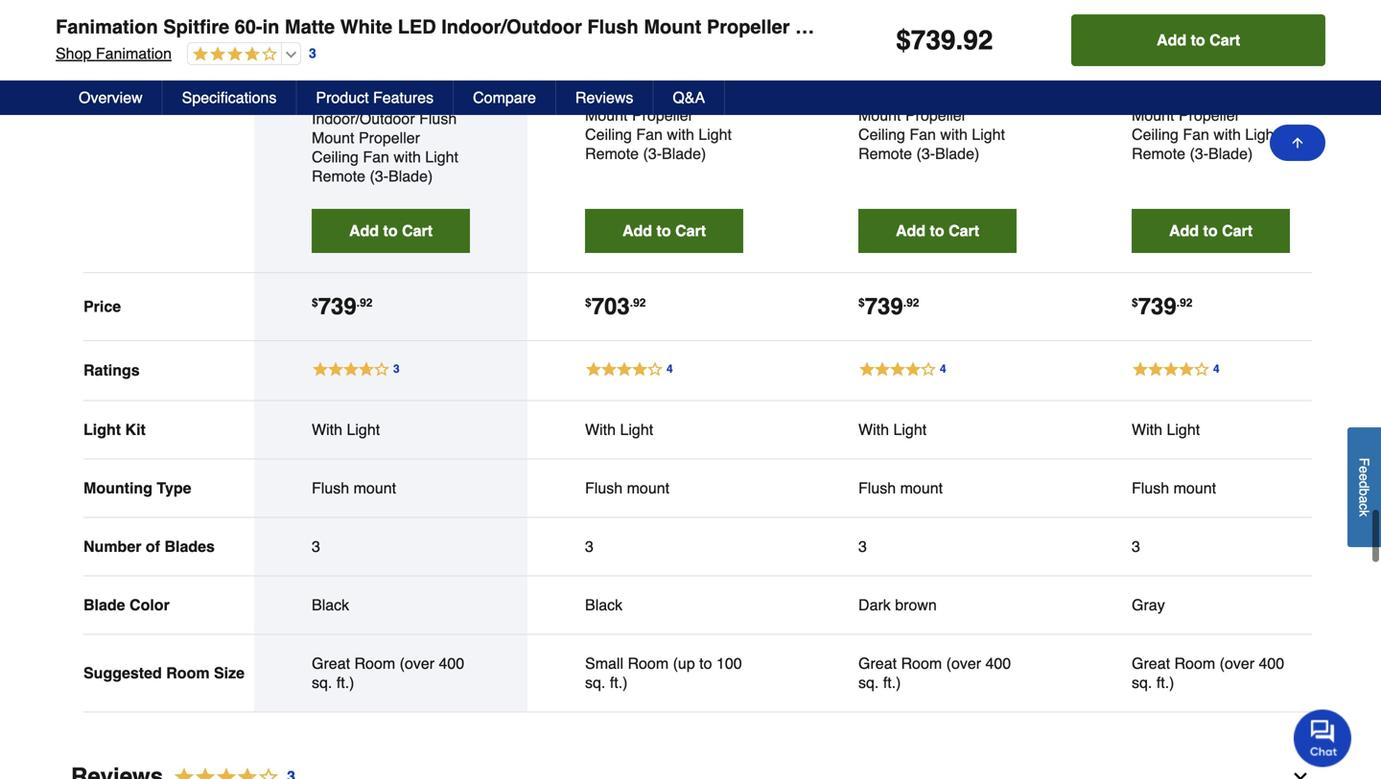 Task type: vqa. For each thing, say whether or not it's contained in the screenshot.


Task type: locate. For each thing, give the bounding box(es) containing it.
sq. down "dark"
[[858, 674, 879, 692]]

features
[[373, 89, 434, 106]]

3 with from the left
[[858, 421, 889, 439]]

2 horizontal spatial great room (over 400 sq. ft.) cell
[[1132, 654, 1290, 693]]

(3-
[[1075, 16, 1099, 38], [643, 145, 662, 162], [916, 145, 935, 162], [1190, 145, 1208, 162], [370, 167, 388, 185]]

ft.) inside small room (up to 100 sq. ft.)
[[610, 674, 628, 692]]

2 flush mount cell from the left
[[585, 479, 743, 498]]

4 with from the left
[[1132, 421, 1162, 439]]

white
[[340, 16, 392, 38], [666, 68, 705, 86], [939, 68, 979, 86], [1213, 68, 1252, 86], [393, 91, 432, 108]]

0 horizontal spatial black cell
[[312, 596, 470, 615]]

mount
[[644, 16, 701, 38], [585, 106, 628, 124], [858, 106, 901, 124], [1132, 106, 1174, 124], [312, 129, 354, 147]]

with light
[[312, 421, 380, 439], [585, 421, 653, 439], [858, 421, 927, 439], [1132, 421, 1200, 439]]

1 available from the left
[[667, 18, 720, 29]]

price
[[83, 298, 121, 315]]

great room (over 400 sq. ft.)
[[312, 655, 464, 692], [858, 655, 1011, 692], [1132, 655, 1284, 692]]

available
[[667, 18, 720, 29], [940, 18, 994, 29]]

2 horizontal spatial (over
[[1220, 655, 1254, 673]]

e
[[1357, 466, 1372, 474], [1357, 474, 1372, 481]]

black for first black cell from the right
[[585, 596, 623, 614]]

great
[[312, 655, 350, 673], [858, 655, 897, 673], [1132, 655, 1170, 673]]

dark brown
[[858, 596, 937, 614]]

703
[[591, 293, 630, 320]]

remote
[[1000, 16, 1070, 38], [585, 145, 639, 162], [858, 145, 912, 162], [1132, 145, 1185, 162], [312, 167, 365, 185]]

mounting
[[83, 479, 152, 497]]

blade
[[83, 596, 125, 614]]

ft.)
[[336, 674, 354, 692], [610, 674, 628, 692], [883, 674, 901, 692], [1156, 674, 1174, 692]]

1 more options available from the left
[[590, 18, 720, 29]]

with inside spitfire 48-in matte white led indoor/outdoor flush mount propeller ceiling fan with light remote (3-blade)
[[667, 126, 694, 143]]

3 flush mount from the left
[[858, 479, 943, 497]]

2 with from the left
[[585, 421, 616, 439]]

led inside spitfire 48-in matte white led indoor/outdoor flush mount propeller ceiling fan with light remote (3-blade)
[[710, 68, 739, 86]]

1 with light from the left
[[312, 421, 380, 439]]

to
[[1191, 31, 1205, 49], [383, 222, 398, 240], [656, 222, 671, 240], [930, 222, 944, 240], [1203, 222, 1218, 240], [699, 655, 712, 673]]

spitfire 48-in matte white led indoor/outdoor flush mount propeller ceiling fan with light remote (3-blade)
[[585, 49, 739, 162]]

2 more options available cell from the left
[[858, 13, 998, 34]]

chevron down image
[[1291, 768, 1310, 780]]

1 black from the left
[[312, 596, 349, 614]]

indoor/outdoor
[[441, 16, 582, 38], [585, 87, 688, 105], [858, 87, 962, 105], [1132, 87, 1235, 105], [312, 110, 415, 127]]

3 with light from the left
[[858, 421, 927, 439]]

more options available for first more options available cell from the left
[[590, 18, 720, 29]]

blade color
[[83, 596, 170, 614]]

f e e d b a c k button
[[1347, 428, 1381, 547]]

with
[[312, 421, 342, 439], [585, 421, 616, 439], [858, 421, 889, 439], [1132, 421, 1162, 439]]

product features
[[316, 89, 434, 106]]

flush inside spitfire 48-in matte white led indoor/outdoor flush mount propeller ceiling fan with light remote (3-blade)
[[693, 87, 730, 105]]

2 horizontal spatial spitfire 60-in matte white led indoor/outdoor flush mount propeller ceiling fan with light remote (3-blade)
[[1132, 49, 1286, 162]]

0 horizontal spatial more options available
[[590, 18, 720, 29]]

2 mount from the left
[[627, 479, 669, 497]]

3
[[309, 46, 316, 61], [312, 538, 320, 556], [585, 538, 594, 556], [858, 538, 867, 556], [1132, 538, 1140, 556]]

2 great from the left
[[858, 655, 897, 673]]

black
[[312, 596, 349, 614], [585, 596, 623, 614]]

chat invite button image
[[1294, 709, 1352, 768]]

f
[[1357, 458, 1372, 466]]

2 horizontal spatial great
[[1132, 655, 1170, 673]]

1 horizontal spatial options
[[895, 18, 938, 29]]

3.7 stars image
[[188, 46, 277, 64], [163, 765, 296, 780]]

2 sq. from the left
[[585, 674, 606, 692]]

with light cell
[[312, 420, 470, 440], [585, 420, 743, 440], [858, 420, 1017, 440], [1132, 420, 1290, 440]]

sq. right size
[[312, 674, 332, 692]]

4 3 cell from the left
[[1132, 537, 1290, 557]]

92 inside $ 703 . 92
[[633, 296, 646, 310]]

3 great from the left
[[1132, 655, 1170, 673]]

flush
[[587, 16, 639, 38], [693, 87, 730, 105], [966, 87, 1003, 105], [1239, 87, 1277, 105], [419, 110, 457, 127], [312, 479, 349, 497], [585, 479, 623, 497], [858, 479, 896, 497], [1132, 479, 1169, 497]]

spitfire
[[163, 16, 229, 38], [671, 49, 719, 67], [944, 49, 992, 67], [1218, 49, 1266, 67], [398, 71, 446, 89]]

more options available
[[590, 18, 720, 29], [863, 18, 994, 29]]

1 400 from the left
[[439, 655, 464, 673]]

3 great room (over 400 sq. ft.) cell from the left
[[1132, 654, 1290, 693]]

fanimation
[[56, 16, 158, 38], [96, 45, 172, 62], [858, 49, 940, 67], [1132, 49, 1214, 67], [312, 71, 394, 89]]

fan inside spitfire 48-in matte white led indoor/outdoor flush mount propeller ceiling fan with light remote (3-blade)
[[636, 126, 663, 143]]

mounting type
[[83, 479, 191, 497]]

c
[[1357, 504, 1372, 510]]

60-
[[235, 16, 262, 38], [858, 68, 881, 86], [1132, 68, 1154, 86], [312, 91, 334, 108]]

1 vertical spatial 3.7 stars image
[[163, 765, 296, 780]]

2 great room (over 400 sq. ft.) from the left
[[858, 655, 1011, 692]]

92
[[963, 25, 993, 56], [360, 296, 373, 310], [633, 296, 646, 310], [906, 296, 919, 310], [1180, 296, 1193, 310]]

cell
[[1132, 13, 1272, 34]]

1 black cell from the left
[[312, 596, 470, 615]]

2 ft.) from the left
[[610, 674, 628, 692]]

1 sq. from the left
[[312, 674, 332, 692]]

led
[[398, 16, 436, 38], [710, 68, 739, 86], [983, 68, 1013, 86], [1256, 68, 1286, 86], [436, 91, 466, 108]]

2 (over from the left
[[946, 655, 981, 673]]

with
[[904, 16, 942, 38], [667, 126, 694, 143], [940, 126, 968, 143], [1214, 126, 1241, 143], [394, 148, 421, 166]]

flush mount
[[312, 479, 396, 497], [585, 479, 669, 497], [858, 479, 943, 497], [1132, 479, 1216, 497]]

1 horizontal spatial great room (over 400 sq. ft.) cell
[[858, 654, 1017, 693]]

black cell
[[312, 596, 470, 615], [585, 596, 743, 615]]

48-
[[585, 68, 607, 86]]

in
[[262, 16, 279, 38], [607, 68, 619, 86], [881, 68, 892, 86], [1154, 68, 1166, 86], [334, 91, 346, 108]]

1 great room (over 400 sq. ft.) cell from the left
[[312, 654, 470, 693]]

0 horizontal spatial options
[[621, 18, 664, 29]]

in inside spitfire 48-in matte white led indoor/outdoor flush mount propeller ceiling fan with light remote (3-blade)
[[607, 68, 619, 86]]

reviews button
[[556, 81, 653, 115]]

ceiling
[[795, 16, 859, 38], [585, 126, 632, 143], [858, 126, 905, 143], [1132, 126, 1179, 143], [312, 148, 359, 166]]

d
[[1357, 481, 1372, 489]]

more options available cell
[[585, 13, 725, 34], [858, 13, 998, 34]]

with light for fourth with light cell from left
[[1132, 421, 1200, 439]]

mount
[[353, 479, 396, 497], [627, 479, 669, 497], [900, 479, 943, 497], [1173, 479, 1216, 497]]

matte
[[285, 16, 335, 38], [623, 68, 662, 86], [897, 68, 935, 86], [1170, 68, 1208, 86], [350, 91, 388, 108]]

1 horizontal spatial more options available
[[863, 18, 994, 29]]

0 horizontal spatial more
[[590, 18, 619, 29]]

gray cell
[[1132, 596, 1290, 615]]

1 horizontal spatial black
[[585, 596, 623, 614]]

sq. down gray
[[1132, 674, 1152, 692]]

3 cell
[[312, 537, 470, 557], [585, 537, 743, 557], [858, 537, 1017, 557], [1132, 537, 1290, 557]]

2 great room (over 400 sq. ft.) cell from the left
[[858, 654, 1017, 693]]

more
[[590, 18, 619, 29], [863, 18, 892, 29]]

light
[[948, 16, 994, 38], [698, 126, 732, 143], [972, 126, 1005, 143], [1245, 126, 1278, 143], [425, 148, 458, 166], [83, 421, 121, 439], [347, 421, 380, 439], [620, 421, 653, 439], [893, 421, 927, 439], [1167, 421, 1200, 439]]

2 options from the left
[[895, 18, 938, 29]]

1 horizontal spatial more
[[863, 18, 892, 29]]

small room (up to 100 sq. ft.)
[[585, 655, 742, 692]]

1 options from the left
[[621, 18, 664, 29]]

with light for 2nd with light cell from the left
[[585, 421, 653, 439]]

light kit
[[83, 421, 146, 439]]

blade)
[[1099, 16, 1157, 38], [662, 145, 706, 162], [935, 145, 979, 162], [1208, 145, 1253, 162], [388, 167, 433, 185]]

propeller
[[707, 16, 790, 38], [632, 106, 693, 124], [905, 106, 967, 124], [1179, 106, 1240, 124], [359, 129, 420, 147]]

4 flush mount from the left
[[1132, 479, 1216, 497]]

ratings
[[83, 362, 140, 379]]

2 more options available from the left
[[863, 18, 994, 29]]

add to cart
[[1157, 31, 1240, 49], [349, 222, 433, 240], [622, 222, 706, 240], [896, 222, 979, 240], [1169, 222, 1253, 240]]

options
[[621, 18, 664, 29], [895, 18, 938, 29]]

100
[[716, 655, 742, 673]]

0 horizontal spatial great room (over 400 sq. ft.)
[[312, 655, 464, 692]]

flush mount cell
[[312, 479, 470, 498], [585, 479, 743, 498], [858, 479, 1017, 498], [1132, 479, 1290, 498]]

sq.
[[312, 674, 332, 692], [585, 674, 606, 692], [858, 674, 879, 692], [1132, 674, 1152, 692]]

(up
[[673, 655, 695, 673]]

0 horizontal spatial available
[[667, 18, 720, 29]]

0 horizontal spatial black
[[312, 596, 349, 614]]

2 horizontal spatial great room (over 400 sq. ft.)
[[1132, 655, 1284, 692]]

3 3 cell from the left
[[858, 537, 1017, 557]]

2 more from the left
[[863, 18, 892, 29]]

0 horizontal spatial (over
[[400, 655, 435, 673]]

fan
[[864, 16, 899, 38], [636, 126, 663, 143], [910, 126, 936, 143], [1183, 126, 1209, 143], [363, 148, 389, 166]]

compare button
[[454, 81, 556, 115]]

kit
[[125, 421, 146, 439]]

1 horizontal spatial great room (over 400 sq. ft.)
[[858, 655, 1011, 692]]

2 flush mount from the left
[[585, 479, 669, 497]]

cart
[[1209, 31, 1240, 49], [402, 222, 433, 240], [675, 222, 706, 240], [949, 222, 979, 240], [1222, 222, 1253, 240]]

e up d
[[1357, 466, 1372, 474]]

4 mount from the left
[[1173, 479, 1216, 497]]

with for fourth with light cell from left
[[1132, 421, 1162, 439]]

color
[[129, 596, 170, 614]]

739
[[911, 25, 956, 56], [318, 293, 357, 320], [865, 293, 903, 320], [1138, 293, 1177, 320]]

available for second more options available cell from left
[[940, 18, 994, 29]]

room
[[354, 655, 395, 673], [628, 655, 669, 673], [901, 655, 942, 673], [1174, 655, 1215, 673], [166, 665, 210, 682]]

1 horizontal spatial black cell
[[585, 596, 743, 615]]

.
[[956, 25, 963, 56], [357, 296, 360, 310], [630, 296, 633, 310], [903, 296, 906, 310], [1177, 296, 1180, 310]]

4 with light from the left
[[1132, 421, 1200, 439]]

$
[[896, 25, 911, 56], [312, 296, 318, 310], [585, 296, 591, 310], [858, 296, 865, 310], [1132, 296, 1138, 310]]

$ 703 . 92
[[585, 293, 646, 320]]

0 horizontal spatial more options available cell
[[585, 13, 725, 34]]

arrow up image
[[1290, 135, 1305, 151]]

3 great room (over 400 sq. ft.) from the left
[[1132, 655, 1284, 692]]

mount inside spitfire 48-in matte white led indoor/outdoor flush mount propeller ceiling fan with light remote (3-blade)
[[585, 106, 628, 124]]

add
[[1157, 31, 1186, 49], [349, 222, 379, 240], [622, 222, 652, 240], [896, 222, 926, 240], [1169, 222, 1199, 240]]

1 horizontal spatial more options available cell
[[858, 13, 998, 34]]

1 with from the left
[[312, 421, 342, 439]]

room for first "great room (over 400 sq. ft.)" "cell" from right
[[1174, 655, 1215, 673]]

2 with light from the left
[[585, 421, 653, 439]]

(over
[[400, 655, 435, 673], [946, 655, 981, 673], [1220, 655, 1254, 673]]

0 horizontal spatial great
[[312, 655, 350, 673]]

available for first more options available cell from the left
[[667, 18, 720, 29]]

room inside small room (up to 100 sq. ft.)
[[628, 655, 669, 673]]

1 horizontal spatial great
[[858, 655, 897, 673]]

sq. down small
[[585, 674, 606, 692]]

0 horizontal spatial 400
[[439, 655, 464, 673]]

2 black from the left
[[585, 596, 623, 614]]

ceiling inside spitfire 48-in matte white led indoor/outdoor flush mount propeller ceiling fan with light remote (3-blade)
[[585, 126, 632, 143]]

$ 739 . 92
[[896, 25, 993, 56], [312, 293, 373, 320], [858, 293, 919, 320], [1132, 293, 1193, 320]]

1 horizontal spatial available
[[940, 18, 994, 29]]

great room (over 400 sq. ft.) cell
[[312, 654, 470, 693], [858, 654, 1017, 693], [1132, 654, 1290, 693]]

compare
[[473, 89, 536, 106]]

gray
[[1132, 596, 1165, 614]]

1 mount from the left
[[353, 479, 396, 497]]

spitfire 60-in matte white led indoor/outdoor flush mount propeller ceiling fan with light remote (3-blade)
[[858, 49, 1013, 162], [1132, 49, 1286, 162], [312, 71, 466, 185]]

2 horizontal spatial 400
[[1259, 655, 1284, 673]]

400
[[439, 655, 464, 673], [985, 655, 1011, 673], [1259, 655, 1284, 673]]

specifications button
[[163, 81, 297, 115]]

2 available from the left
[[940, 18, 994, 29]]

room for small room (up to 100 sq. ft.) cell
[[628, 655, 669, 673]]

add to cart button
[[1071, 14, 1325, 66], [312, 209, 470, 253], [585, 209, 743, 253], [858, 209, 1017, 253], [1132, 209, 1290, 253]]

with for 2nd with light cell from the left
[[585, 421, 616, 439]]

e up 'b'
[[1357, 474, 1372, 481]]

1 horizontal spatial (over
[[946, 655, 981, 673]]

1 horizontal spatial 400
[[985, 655, 1011, 673]]

0 horizontal spatial great room (over 400 sq. ft.) cell
[[312, 654, 470, 693]]



Task type: describe. For each thing, give the bounding box(es) containing it.
of
[[146, 538, 160, 556]]

4 with light cell from the left
[[1132, 420, 1290, 440]]

3 sq. from the left
[[858, 674, 879, 692]]

4 flush mount cell from the left
[[1132, 479, 1290, 498]]

more options available for second more options available cell from left
[[863, 18, 994, 29]]

room for second "great room (over 400 sq. ft.)" "cell" from the left
[[901, 655, 942, 673]]

number
[[83, 538, 141, 556]]

3 ft.) from the left
[[883, 674, 901, 692]]

room for 3rd "great room (over 400 sq. ft.)" "cell" from the right
[[354, 655, 395, 673]]

white inside spitfire 48-in matte white led indoor/outdoor flush mount propeller ceiling fan with light remote (3-blade)
[[666, 68, 705, 86]]

specifications
[[182, 89, 277, 106]]

light inside spitfire 48-in matte white led indoor/outdoor flush mount propeller ceiling fan with light remote (3-blade)
[[698, 126, 732, 143]]

blades
[[164, 538, 215, 556]]

matte inside spitfire 48-in matte white led indoor/outdoor flush mount propeller ceiling fan with light remote (3-blade)
[[623, 68, 662, 86]]

$ inside $ 703 . 92
[[585, 296, 591, 310]]

k
[[1357, 510, 1372, 517]]

1 (over from the left
[[400, 655, 435, 673]]

spitfire 48-in matte white led indoor/outdoor flush mount propeller ceiling fan with light remote (3-blade) link
[[585, 49, 739, 162]]

1 flush mount cell from the left
[[312, 479, 470, 498]]

size
[[214, 665, 245, 682]]

0 horizontal spatial spitfire 60-in matte white led indoor/outdoor flush mount propeller ceiling fan with light remote (3-blade)
[[312, 71, 466, 185]]

dark brown cell
[[858, 596, 1017, 615]]

small
[[585, 655, 623, 673]]

suggested
[[83, 665, 162, 682]]

3 400 from the left
[[1259, 655, 1284, 673]]

dark
[[858, 596, 891, 614]]

q&a button
[[653, 81, 725, 115]]

to inside small room (up to 100 sq. ft.)
[[699, 655, 712, 673]]

b
[[1357, 489, 1372, 496]]

small room (up to 100 sq. ft.) cell
[[585, 654, 743, 693]]

f e e d b a c k
[[1357, 458, 1372, 517]]

black for 1st black cell
[[312, 596, 349, 614]]

2 black cell from the left
[[585, 596, 743, 615]]

suggested room size
[[83, 665, 245, 682]]

brown
[[895, 596, 937, 614]]

3 flush mount cell from the left
[[858, 479, 1017, 498]]

3 with light cell from the left
[[858, 420, 1017, 440]]

remote inside spitfire 48-in matte white led indoor/outdoor flush mount propeller ceiling fan with light remote (3-blade)
[[585, 145, 639, 162]]

reviews
[[575, 89, 633, 106]]

shop fanimation
[[56, 45, 172, 62]]

name
[[83, 25, 125, 43]]

2 400 from the left
[[985, 655, 1011, 673]]

blade) inside spitfire 48-in matte white led indoor/outdoor flush mount propeller ceiling fan with light remote (3-blade)
[[662, 145, 706, 162]]

spitfire inside spitfire 48-in matte white led indoor/outdoor flush mount propeller ceiling fan with light remote (3-blade)
[[671, 49, 719, 67]]

1 more from the left
[[590, 18, 619, 29]]

1 flush mount from the left
[[312, 479, 396, 497]]

with for 1st with light cell from the left
[[312, 421, 342, 439]]

shop
[[56, 45, 91, 62]]

4 sq. from the left
[[1132, 674, 1152, 692]]

1 with light cell from the left
[[312, 420, 470, 440]]

overview button
[[59, 81, 163, 115]]

1 great from the left
[[312, 655, 350, 673]]

1 more options available cell from the left
[[585, 13, 725, 34]]

(3- inside spitfire 48-in matte white led indoor/outdoor flush mount propeller ceiling fan with light remote (3-blade)
[[643, 145, 662, 162]]

2 with light cell from the left
[[585, 420, 743, 440]]

options for first more options available cell from the left
[[621, 18, 664, 29]]

4 ft.) from the left
[[1156, 674, 1174, 692]]

1 3 cell from the left
[[312, 537, 470, 557]]

3 (over from the left
[[1220, 655, 1254, 673]]

product features button
[[297, 81, 454, 115]]

0 vertical spatial 3.7 stars image
[[188, 46, 277, 64]]

options for second more options available cell from left
[[895, 18, 938, 29]]

with light for 2nd with light cell from the right
[[858, 421, 927, 439]]

with for 2nd with light cell from the right
[[858, 421, 889, 439]]

with light for 1st with light cell from the left
[[312, 421, 380, 439]]

type
[[157, 479, 191, 497]]

3 mount from the left
[[900, 479, 943, 497]]

1 horizontal spatial spitfire 60-in matte white led indoor/outdoor flush mount propeller ceiling fan with light remote (3-blade)
[[858, 49, 1013, 162]]

indoor/outdoor inside spitfire 48-in matte white led indoor/outdoor flush mount propeller ceiling fan with light remote (3-blade)
[[585, 87, 688, 105]]

1 great room (over 400 sq. ft.) from the left
[[312, 655, 464, 692]]

2 e from the top
[[1357, 474, 1372, 481]]

overview
[[79, 89, 143, 106]]

propeller inside spitfire 48-in matte white led indoor/outdoor flush mount propeller ceiling fan with light remote (3-blade)
[[632, 106, 693, 124]]

sq. inside small room (up to 100 sq. ft.)
[[585, 674, 606, 692]]

2 3 cell from the left
[[585, 537, 743, 557]]

1 e from the top
[[1357, 466, 1372, 474]]

. inside $ 703 . 92
[[630, 296, 633, 310]]

1 ft.) from the left
[[336, 674, 354, 692]]

q&a
[[673, 89, 705, 106]]

fanimation spitfire 60-in matte white led indoor/outdoor flush mount propeller ceiling fan with light remote (3-blade)
[[56, 16, 1157, 38]]

number of blades
[[83, 538, 215, 556]]

a
[[1357, 496, 1372, 504]]

product
[[316, 89, 369, 106]]



